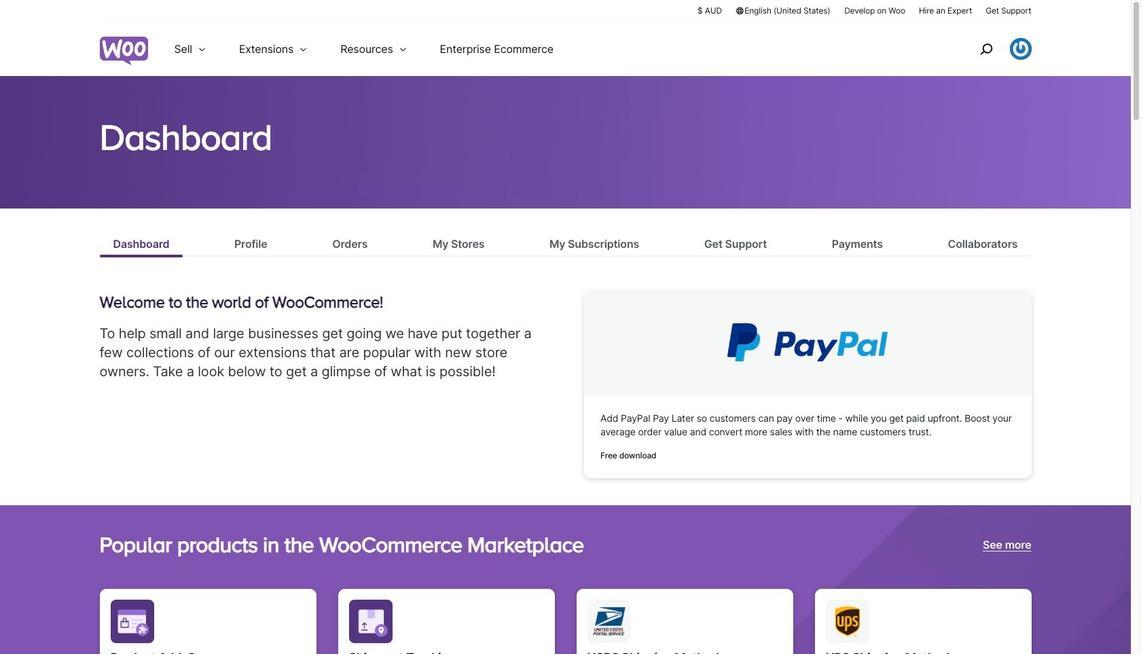 Task type: locate. For each thing, give the bounding box(es) containing it.
service navigation menu element
[[951, 27, 1032, 71]]



Task type: vqa. For each thing, say whether or not it's contained in the screenshot.
open account menu image
yes



Task type: describe. For each thing, give the bounding box(es) containing it.
open account menu image
[[1010, 38, 1032, 60]]

search image
[[976, 38, 997, 60]]



